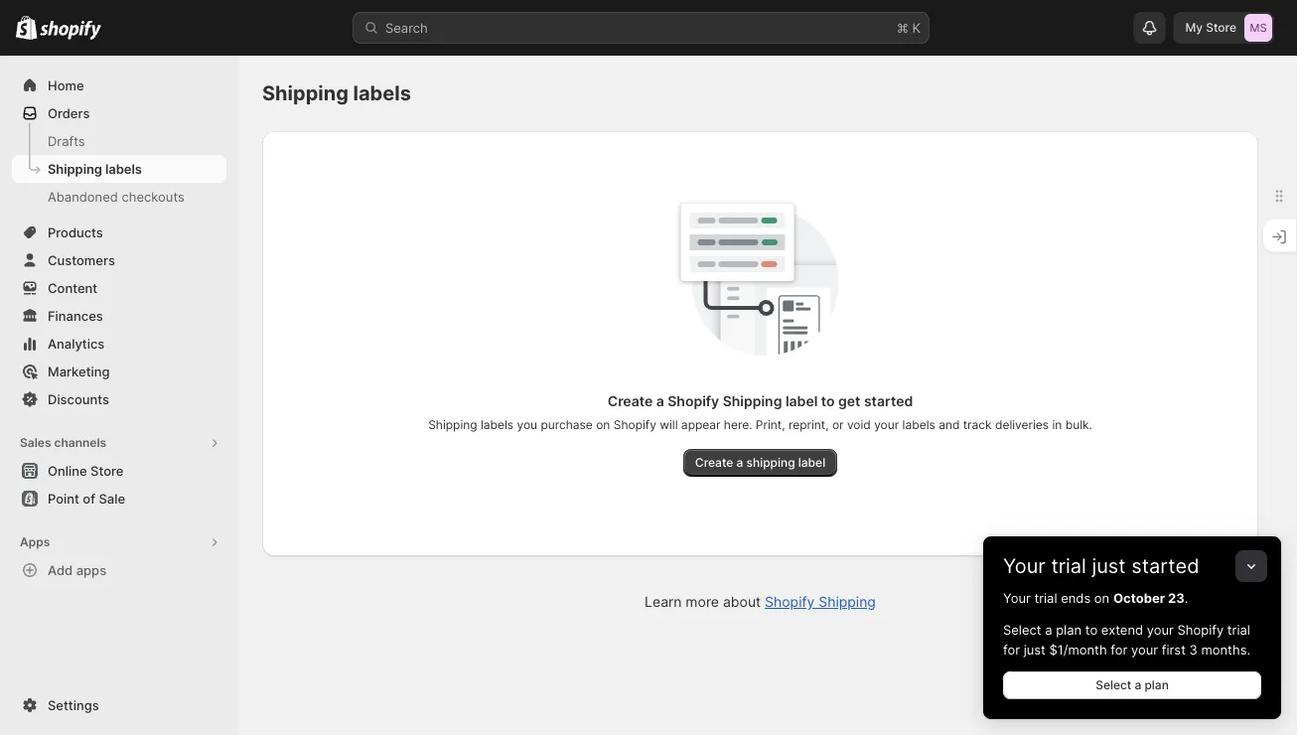 Task type: locate. For each thing, give the bounding box(es) containing it.
1 vertical spatial just
[[1024, 642, 1046, 657]]

a for to
[[1045, 622, 1052, 637]]

1 your from the top
[[1003, 554, 1046, 578]]

1 horizontal spatial plan
[[1145, 678, 1169, 692]]

to inside create a shopify shipping label to get started shipping labels you purchase on shopify will appear here. print, reprint, or void your labels and track deliveries in bulk.
[[821, 393, 835, 410]]

1 horizontal spatial to
[[1086, 622, 1098, 637]]

1 horizontal spatial started
[[1132, 554, 1200, 578]]

1 horizontal spatial select
[[1096, 678, 1132, 692]]

0 horizontal spatial plan
[[1056, 622, 1082, 637]]

discounts link
[[12, 385, 226, 413]]

1 for from the left
[[1003, 642, 1020, 657]]

sale
[[99, 491, 125, 506]]

your up first
[[1147, 622, 1174, 637]]

for left $1/month
[[1003, 642, 1020, 657]]

home link
[[12, 72, 226, 99]]

settings link
[[12, 691, 226, 719]]

1 vertical spatial started
[[1132, 554, 1200, 578]]

a down select a plan to extend your shopify trial for just $1/month for your first 3 months.
[[1135, 678, 1142, 692]]

products
[[48, 225, 103, 240]]

create inside create a shopify shipping label to get started shipping labels you purchase on shopify will appear here. print, reprint, or void your labels and track deliveries in bulk.
[[608, 393, 653, 410]]

0 horizontal spatial shipping labels
[[48, 161, 142, 176]]

purchase
[[541, 418, 593, 432]]

point
[[48, 491, 79, 506]]

0 horizontal spatial select
[[1003, 622, 1042, 637]]

just
[[1092, 554, 1126, 578], [1024, 642, 1046, 657]]

started inside dropdown button
[[1132, 554, 1200, 578]]

just left $1/month
[[1024, 642, 1046, 657]]

add apps button
[[12, 556, 226, 584]]

shipping labels inside shipping labels link
[[48, 161, 142, 176]]

learn more about shopify shipping
[[645, 594, 876, 610]]

to inside select a plan to extend your shopify trial for just $1/month for your first 3 months.
[[1086, 622, 1098, 637]]

label
[[786, 393, 818, 410], [798, 455, 826, 470]]

just up 'your trial ends on october 23 .'
[[1092, 554, 1126, 578]]

for down extend
[[1111, 642, 1128, 657]]

your left the ends
[[1003, 590, 1031, 605]]

your left first
[[1131, 642, 1158, 657]]

trial up months. on the right of page
[[1228, 622, 1251, 637]]

plan inside select a plan to extend your shopify trial for just $1/month for your first 3 months.
[[1056, 622, 1082, 637]]

1 vertical spatial plan
[[1145, 678, 1169, 692]]

your
[[874, 418, 899, 432], [1147, 622, 1174, 637], [1131, 642, 1158, 657]]

2 for from the left
[[1111, 642, 1128, 657]]

online
[[48, 463, 87, 478]]

on
[[596, 418, 610, 432], [1095, 590, 1110, 605]]

label up reprint,
[[786, 393, 818, 410]]

2 vertical spatial your
[[1131, 642, 1158, 657]]

channels
[[54, 436, 106, 450]]

⌘ k
[[897, 20, 921, 35]]

search
[[385, 20, 428, 35]]

content link
[[12, 274, 226, 302]]

for
[[1003, 642, 1020, 657], [1111, 642, 1128, 657]]

a left 'shipping'
[[737, 455, 743, 470]]

trial
[[1051, 554, 1087, 578], [1035, 590, 1057, 605], [1228, 622, 1251, 637]]

your up 'your trial ends on october 23 .'
[[1003, 554, 1046, 578]]

orders
[[48, 105, 90, 121]]

or
[[832, 418, 844, 432]]

0 horizontal spatial for
[[1003, 642, 1020, 657]]

1 horizontal spatial just
[[1092, 554, 1126, 578]]

1 vertical spatial to
[[1086, 622, 1098, 637]]

store for my store
[[1206, 20, 1237, 35]]

0 vertical spatial create
[[608, 393, 653, 410]]

a up $1/month
[[1045, 622, 1052, 637]]

labels
[[353, 81, 411, 105], [105, 161, 142, 176], [481, 418, 514, 432], [903, 418, 936, 432]]

print,
[[756, 418, 785, 432]]

on right the ends
[[1095, 590, 1110, 605]]

deliveries
[[995, 418, 1049, 432]]

shopify
[[668, 393, 719, 410], [614, 418, 656, 432], [765, 594, 815, 610], [1178, 622, 1224, 637]]

to left get
[[821, 393, 835, 410]]

create a shipping label
[[695, 455, 826, 470]]

trial inside select a plan to extend your shopify trial for just $1/month for your first 3 months.
[[1228, 622, 1251, 637]]

a
[[656, 393, 664, 410], [737, 455, 743, 470], [1045, 622, 1052, 637], [1135, 678, 1142, 692]]

your right void
[[874, 418, 899, 432]]

started up void
[[864, 393, 913, 410]]

shipping labels
[[262, 81, 411, 105], [48, 161, 142, 176]]

0 vertical spatial started
[[864, 393, 913, 410]]

trial up the ends
[[1051, 554, 1087, 578]]

a inside select a plan to extend your shopify trial for just $1/month for your first 3 months.
[[1045, 622, 1052, 637]]

0 horizontal spatial on
[[596, 418, 610, 432]]

a inside create a shopify shipping label to get started shipping labels you purchase on shopify will appear here. print, reprint, or void your labels and track deliveries in bulk.
[[656, 393, 664, 410]]

store up sale on the left
[[90, 463, 124, 478]]

label inside create a shopify shipping label to get started shipping labels you purchase on shopify will appear here. print, reprint, or void your labels and track deliveries in bulk.
[[786, 393, 818, 410]]

2 your from the top
[[1003, 590, 1031, 605]]

shopify inside select a plan to extend your shopify trial for just $1/month for your first 3 months.
[[1178, 622, 1224, 637]]

plan inside select a plan link
[[1145, 678, 1169, 692]]

0 vertical spatial plan
[[1056, 622, 1082, 637]]

plan up $1/month
[[1056, 622, 1082, 637]]

labels inside shipping labels link
[[105, 161, 142, 176]]

0 horizontal spatial create
[[608, 393, 653, 410]]

2 vertical spatial trial
[[1228, 622, 1251, 637]]

your inside dropdown button
[[1003, 554, 1046, 578]]

0 horizontal spatial to
[[821, 393, 835, 410]]

analytics link
[[12, 330, 226, 358]]

sales
[[20, 436, 51, 450]]

trial for ends
[[1035, 590, 1057, 605]]

select a plan to extend your shopify trial for just $1/month for your first 3 months.
[[1003, 622, 1251, 657]]

1 horizontal spatial shopify image
[[40, 20, 102, 40]]

plan down first
[[1145, 678, 1169, 692]]

shipping labels down search
[[262, 81, 411, 105]]

online store link
[[12, 457, 226, 485]]

shopify left "will"
[[614, 418, 656, 432]]

shipping
[[747, 455, 795, 470]]

labels down drafts link
[[105, 161, 142, 176]]

your
[[1003, 554, 1046, 578], [1003, 590, 1031, 605]]

abandoned
[[48, 189, 118, 204]]

0 vertical spatial your
[[1003, 554, 1046, 578]]

23
[[1168, 590, 1185, 605]]

to
[[821, 393, 835, 410], [1086, 622, 1098, 637]]

.
[[1185, 590, 1188, 605]]

select for select a plan to extend your shopify trial for just $1/month for your first 3 months.
[[1003, 622, 1042, 637]]

select down select a plan to extend your shopify trial for just $1/month for your first 3 months.
[[1096, 678, 1132, 692]]

shopify up '3'
[[1178, 622, 1224, 637]]

and
[[939, 418, 960, 432]]

just inside select a plan to extend your shopify trial for just $1/month for your first 3 months.
[[1024, 642, 1046, 657]]

0 vertical spatial store
[[1206, 20, 1237, 35]]

trial for just
[[1051, 554, 1087, 578]]

1 vertical spatial shipping labels
[[48, 161, 142, 176]]

1 horizontal spatial on
[[1095, 590, 1110, 605]]

0 vertical spatial select
[[1003, 622, 1042, 637]]

0 vertical spatial shipping labels
[[262, 81, 411, 105]]

your trial just started button
[[983, 536, 1281, 578]]

track
[[963, 418, 992, 432]]

0 vertical spatial to
[[821, 393, 835, 410]]

shipping labels up abandoned
[[48, 161, 142, 176]]

$1/month
[[1049, 642, 1107, 657]]

1 vertical spatial your
[[1003, 590, 1031, 605]]

0 vertical spatial label
[[786, 393, 818, 410]]

select
[[1003, 622, 1042, 637], [1096, 678, 1132, 692]]

trial inside dropdown button
[[1051, 554, 1087, 578]]

1 vertical spatial on
[[1095, 590, 1110, 605]]

a up "will"
[[656, 393, 664, 410]]

plan
[[1056, 622, 1082, 637], [1145, 678, 1169, 692]]

store right 'my'
[[1206, 20, 1237, 35]]

home
[[48, 77, 84, 93]]

0 horizontal spatial just
[[1024, 642, 1046, 657]]

1 vertical spatial trial
[[1035, 590, 1057, 605]]

first
[[1162, 642, 1186, 657]]

trial left the ends
[[1035, 590, 1057, 605]]

⌘
[[897, 20, 909, 35]]

to up $1/month
[[1086, 622, 1098, 637]]

drafts
[[48, 133, 85, 149]]

started up 23
[[1132, 554, 1200, 578]]

learn
[[645, 594, 682, 610]]

select inside select a plan to extend your shopify trial for just $1/month for your first 3 months.
[[1003, 622, 1042, 637]]

0 horizontal spatial store
[[90, 463, 124, 478]]

1 vertical spatial create
[[695, 455, 734, 470]]

1 horizontal spatial create
[[695, 455, 734, 470]]

1 vertical spatial store
[[90, 463, 124, 478]]

plan for select a plan to extend your shopify trial for just $1/month for your first 3 months.
[[1056, 622, 1082, 637]]

select a plan
[[1096, 678, 1169, 692]]

0 vertical spatial your
[[874, 418, 899, 432]]

1 vertical spatial your
[[1147, 622, 1174, 637]]

select down 'your trial ends on october 23 .'
[[1003, 622, 1042, 637]]

content
[[48, 280, 98, 296]]

labels left and
[[903, 418, 936, 432]]

of
[[83, 491, 95, 506]]

store for online store
[[90, 463, 124, 478]]

plan for select a plan
[[1145, 678, 1169, 692]]

create a shipping label link
[[683, 449, 838, 477]]

label down reprint,
[[798, 455, 826, 470]]

0 vertical spatial trial
[[1051, 554, 1087, 578]]

a for label
[[737, 455, 743, 470]]

point of sale button
[[0, 485, 238, 513]]

abandoned checkouts
[[48, 189, 185, 204]]

1 horizontal spatial for
[[1111, 642, 1128, 657]]

0 vertical spatial just
[[1092, 554, 1126, 578]]

1 horizontal spatial shipping labels
[[262, 81, 411, 105]]

shopify shipping link
[[765, 594, 876, 610]]

1 horizontal spatial store
[[1206, 20, 1237, 35]]

0 vertical spatial on
[[596, 418, 610, 432]]

on right purchase
[[596, 418, 610, 432]]

shopify image
[[16, 15, 37, 39], [40, 20, 102, 40]]

0 horizontal spatial started
[[864, 393, 913, 410]]

customers
[[48, 252, 115, 268]]

store inside button
[[90, 463, 124, 478]]

shipping labels link
[[12, 155, 226, 183]]

started
[[864, 393, 913, 410], [1132, 554, 1200, 578]]

on inside create a shopify shipping label to get started shipping labels you purchase on shopify will appear here. print, reprint, or void your labels and track deliveries in bulk.
[[596, 418, 610, 432]]

store
[[1206, 20, 1237, 35], [90, 463, 124, 478]]

marketing link
[[12, 358, 226, 385]]

1 vertical spatial select
[[1096, 678, 1132, 692]]



Task type: vqa. For each thing, say whether or not it's contained in the screenshot.
Search collections text field
no



Task type: describe. For each thing, give the bounding box(es) containing it.
apps button
[[12, 528, 226, 556]]

labels down search
[[353, 81, 411, 105]]

get
[[838, 393, 861, 410]]

about
[[723, 594, 761, 610]]

reprint,
[[789, 418, 829, 432]]

drafts link
[[12, 127, 226, 155]]

a for shipping
[[656, 393, 664, 410]]

will
[[660, 418, 678, 432]]

products link
[[12, 219, 226, 246]]

months.
[[1201, 642, 1251, 657]]

shopify right the about
[[765, 594, 815, 610]]

add apps
[[48, 562, 106, 578]]

orders link
[[12, 99, 226, 127]]

k
[[912, 20, 921, 35]]

sales channels
[[20, 436, 106, 450]]

void
[[847, 418, 871, 432]]

your for your trial ends on october 23 .
[[1003, 590, 1031, 605]]

shopify up the appear in the right of the page
[[668, 393, 719, 410]]

abandoned checkouts link
[[12, 183, 226, 211]]

here.
[[724, 418, 752, 432]]

more
[[686, 594, 719, 610]]

point of sale
[[48, 491, 125, 506]]

my store
[[1186, 20, 1237, 35]]

apps
[[76, 562, 106, 578]]

my store image
[[1245, 14, 1273, 42]]

create for shipping
[[695, 455, 734, 470]]

online store
[[48, 463, 124, 478]]

create a shopify shipping label to get started shipping labels you purchase on shopify will appear here. print, reprint, or void your labels and track deliveries in bulk.
[[428, 393, 1093, 432]]

ends
[[1061, 590, 1091, 605]]

add
[[48, 562, 73, 578]]

in
[[1052, 418, 1062, 432]]

finances link
[[12, 302, 226, 330]]

appear
[[681, 418, 721, 432]]

1 vertical spatial label
[[798, 455, 826, 470]]

started inside create a shopify shipping label to get started shipping labels you purchase on shopify will appear here. print, reprint, or void your labels and track deliveries in bulk.
[[864, 393, 913, 410]]

finances
[[48, 308, 103, 323]]

marketing
[[48, 364, 110, 379]]

discounts
[[48, 391, 109, 407]]

apps
[[20, 535, 50, 549]]

your trial ends on october 23 .
[[1003, 590, 1188, 605]]

online store button
[[0, 457, 238, 485]]

your trial just started element
[[983, 588, 1281, 719]]

you
[[517, 418, 538, 432]]

shipping inside shipping labels link
[[48, 161, 102, 176]]

0 horizontal spatial shopify image
[[16, 15, 37, 39]]

your inside create a shopify shipping label to get started shipping labels you purchase on shopify will appear here. print, reprint, or void your labels and track deliveries in bulk.
[[874, 418, 899, 432]]

create for shopify
[[608, 393, 653, 410]]

select a plan link
[[1003, 672, 1262, 699]]

customers link
[[12, 246, 226, 274]]

sales channels button
[[12, 429, 226, 457]]

just inside dropdown button
[[1092, 554, 1126, 578]]

point of sale link
[[12, 485, 226, 513]]

extend
[[1101, 622, 1144, 637]]

3
[[1190, 642, 1198, 657]]

bulk.
[[1066, 418, 1093, 432]]

your trial just started
[[1003, 554, 1200, 578]]

my
[[1186, 20, 1203, 35]]

your for your trial just started
[[1003, 554, 1046, 578]]

october
[[1113, 590, 1165, 605]]

select for select a plan
[[1096, 678, 1132, 692]]

on inside your trial just started element
[[1095, 590, 1110, 605]]

settings
[[48, 697, 99, 713]]

labels left you
[[481, 418, 514, 432]]

analytics
[[48, 336, 105, 351]]

checkouts
[[122, 189, 185, 204]]



